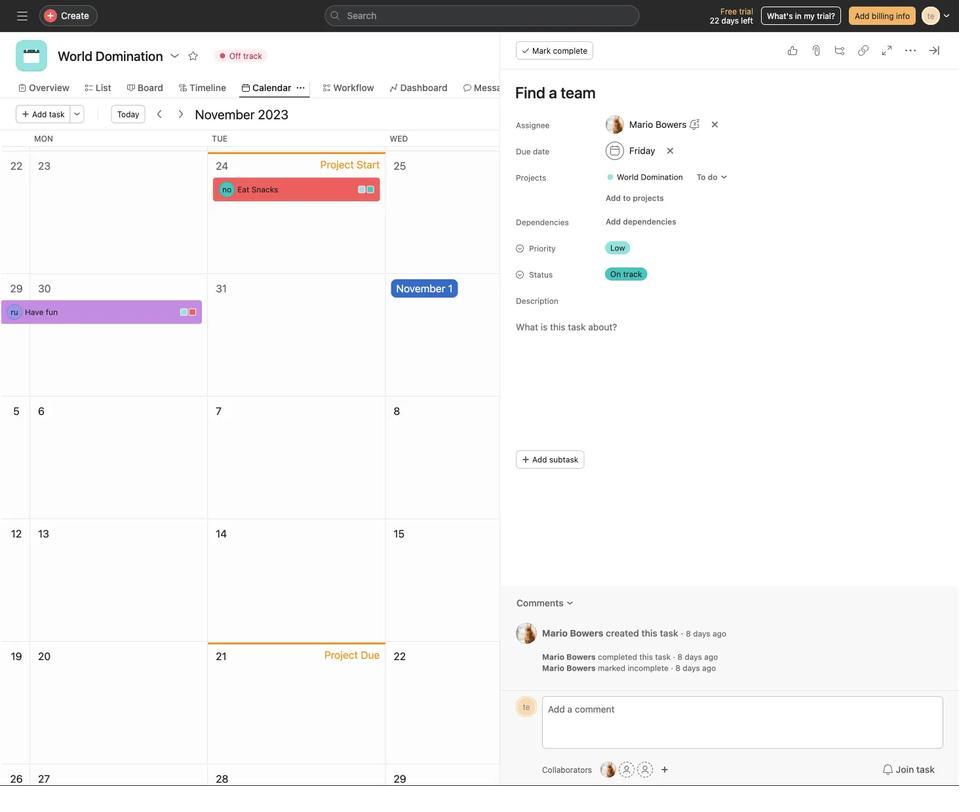 Task type: describe. For each thing, give the bounding box(es) containing it.
mario for mario bowers
[[630, 119, 654, 130]]

0 horizontal spatial mb button
[[516, 623, 537, 644]]

add to projects
[[606, 194, 664, 203]]

0 vertical spatial have
[[594, 185, 612, 194]]

mon
[[34, 134, 53, 143]]

add subtask button
[[516, 451, 585, 469]]

12
[[11, 528, 22, 540]]

add task button
[[16, 105, 71, 123]]

files link
[[534, 81, 564, 95]]

calendar link
[[242, 81, 292, 95]]

search button
[[325, 5, 640, 26]]

board
[[138, 82, 163, 93]]

31
[[216, 282, 227, 295]]

project start
[[321, 158, 380, 171]]

more actions image
[[73, 110, 81, 118]]

add billing info button
[[850, 7, 917, 25]]

days inside free trial 22 days left
[[722, 16, 739, 25]]

add billing info
[[856, 11, 911, 20]]

due date
[[516, 147, 550, 156]]

20
[[38, 651, 51, 663]]

low
[[611, 243, 626, 253]]

mario bowers link for mario bowers created this task · 8 days ago
[[543, 628, 604, 639]]

date
[[533, 147, 550, 156]]

november 2023
[[195, 106, 289, 122]]

trial?
[[818, 11, 836, 20]]

domination
[[641, 173, 684, 182]]

2 vertical spatial 22
[[394, 651, 406, 663]]

workflow link
[[323, 81, 374, 95]]

mb for the bottommost mb button
[[603, 766, 615, 775]]

mario bowers link for ·
[[543, 664, 596, 673]]

world
[[617, 173, 639, 182]]

2 vertical spatial ago
[[703, 664, 717, 673]]

mb for leftmost mb button
[[521, 629, 533, 638]]

mark complete button
[[516, 41, 594, 60]]

24
[[216, 160, 229, 172]]

expand sidebar image
[[17, 10, 28, 21]]

comments button
[[509, 592, 583, 615]]

2023
[[258, 106, 289, 122]]

subtask
[[550, 455, 579, 465]]

friday
[[630, 145, 656, 156]]

overview
[[29, 82, 69, 93]]

bowers for mario bowers completed this task · 8 days ago mario bowers marked incomplete · 8 days ago
[[567, 653, 596, 662]]

off track button
[[208, 47, 273, 65]]

my
[[805, 11, 815, 20]]

add to projects button
[[600, 189, 670, 207]]

track for off track
[[243, 51, 262, 60]]

on track
[[611, 270, 643, 279]]

bowers for mario bowers created this task · 8 days ago
[[570, 628, 604, 639]]

december 1
[[750, 773, 807, 786]]

projects
[[633, 194, 664, 203]]

comments
[[517, 598, 564, 609]]

1 vertical spatial have fun
[[25, 308, 58, 317]]

free
[[721, 7, 738, 16]]

mario for mario bowers completed this task · 8 days ago mario bowers marked incomplete · 8 days ago
[[543, 653, 565, 662]]

messages link
[[464, 81, 518, 95]]

dependencies
[[624, 217, 677, 226]]

· for completed
[[674, 653, 676, 662]]

2 mario bowers link from the top
[[543, 652, 596, 663]]

1 vertical spatial mb button
[[601, 762, 617, 778]]

7
[[216, 405, 222, 418]]

show options image
[[170, 51, 180, 61]]

files
[[544, 82, 564, 93]]

· for created
[[681, 628, 684, 639]]

2
[[932, 773, 938, 786]]

search list box
[[325, 5, 640, 26]]

te
[[523, 703, 531, 712]]

1 for november 1
[[449, 282, 453, 295]]

description
[[516, 297, 559, 306]]

0 horizontal spatial fun
[[46, 308, 58, 317]]

complete
[[553, 46, 588, 55]]

task inside mario bowers completed this task · 8 days ago mario bowers marked incomplete · 8 days ago
[[656, 653, 671, 662]]

project for project start
[[321, 158, 354, 171]]

off track
[[229, 51, 262, 60]]

world domination
[[58, 48, 163, 63]]

1 for december 1
[[802, 773, 807, 786]]

messages
[[474, 82, 518, 93]]

this for created
[[642, 628, 658, 639]]

remove assignee image
[[712, 121, 719, 129]]

track for on track
[[624, 270, 643, 279]]

timeline
[[190, 82, 226, 93]]

what's in my trial?
[[768, 11, 836, 20]]

add or remove collaborators image
[[661, 766, 669, 774]]

add dependencies
[[606, 217, 677, 226]]

free trial 22 days left
[[710, 7, 754, 25]]

world domination link
[[602, 171, 689, 184]]

2 vertical spatial ·
[[671, 664, 674, 673]]

info
[[897, 11, 911, 20]]

calendar
[[253, 82, 292, 93]]

eat
[[238, 185, 250, 194]]

0 vertical spatial have fun
[[594, 185, 626, 194]]

overview link
[[18, 81, 69, 95]]

0 horizontal spatial 30
[[38, 282, 51, 295]]

join task button
[[875, 758, 944, 782]]

create button
[[39, 5, 98, 26]]

find a team dialog
[[501, 32, 960, 787]]

left
[[742, 16, 754, 25]]

te button
[[516, 697, 537, 718]]

add for add subtask
[[533, 455, 548, 465]]

on
[[611, 270, 622, 279]]

add task
[[32, 110, 65, 119]]

mario bowers created this task · 8 days ago
[[543, 628, 727, 639]]

full screen image
[[883, 45, 893, 56]]

mark complete
[[533, 46, 588, 55]]

timeline link
[[179, 81, 226, 95]]

search
[[347, 10, 377, 21]]

workflow
[[334, 82, 374, 93]]

eat snacks
[[238, 185, 278, 194]]

start
[[357, 158, 380, 171]]

status
[[530, 270, 553, 280]]



Task type: locate. For each thing, give the bounding box(es) containing it.
list link
[[85, 81, 111, 95]]

marked
[[598, 664, 626, 673]]

0 horizontal spatial 1
[[449, 282, 453, 295]]

copy task link image
[[859, 45, 869, 56]]

due inside main content
[[516, 147, 531, 156]]

1 horizontal spatial november
[[397, 282, 446, 295]]

fun right 'ru'
[[46, 308, 58, 317]]

days
[[722, 16, 739, 25], [694, 629, 711, 639], [685, 653, 703, 662], [683, 664, 701, 673]]

1 vertical spatial mario bowers link
[[543, 652, 596, 663]]

billing
[[873, 11, 895, 20]]

december
[[750, 773, 799, 786]]

add for add task
[[32, 110, 47, 119]]

0 vertical spatial ago
[[713, 629, 727, 639]]

main content containing mario bowers
[[501, 70, 960, 691]]

0 horizontal spatial november
[[195, 106, 255, 122]]

0 vertical spatial november
[[195, 106, 255, 122]]

23
[[38, 160, 51, 172], [572, 651, 584, 663]]

this up incomplete
[[640, 653, 654, 662]]

low button
[[600, 239, 679, 257]]

1 vertical spatial 29
[[394, 773, 407, 786]]

to do button
[[691, 168, 735, 186]]

mario inside 'dropdown button'
[[630, 119, 654, 130]]

add subtask image
[[835, 45, 846, 56]]

add for add dependencies
[[606, 217, 621, 226]]

0 vertical spatial 23
[[38, 160, 51, 172]]

1 vertical spatial ·
[[674, 653, 676, 662]]

14
[[216, 528, 227, 540]]

27
[[38, 773, 50, 786]]

0 horizontal spatial 23
[[38, 160, 51, 172]]

this inside mario bowers completed this task · 8 days ago mario bowers marked incomplete · 8 days ago
[[640, 653, 654, 662]]

8
[[394, 405, 400, 418], [686, 629, 692, 639], [678, 653, 683, 662], [676, 664, 681, 673]]

ago inside mario bowers created this task · 8 days ago
[[713, 629, 727, 639]]

world domination
[[617, 173, 684, 182]]

mb down comments
[[521, 629, 533, 638]]

add for add to projects
[[606, 194, 621, 203]]

22 inside free trial 22 days left
[[710, 16, 720, 25]]

mario bowers link
[[543, 628, 604, 639], [543, 652, 596, 663], [543, 664, 596, 673]]

0 horizontal spatial have
[[25, 308, 44, 317]]

add dependencies button
[[600, 213, 683, 231]]

1 vertical spatial november
[[397, 282, 446, 295]]

add
[[856, 11, 870, 20], [32, 110, 47, 119], [606, 194, 621, 203], [606, 217, 621, 226], [533, 455, 548, 465]]

mb button right collaborators
[[601, 762, 617, 778]]

23 down 'mon'
[[38, 160, 51, 172]]

0 vertical spatial ·
[[681, 628, 684, 639]]

0 vertical spatial mb button
[[516, 623, 537, 644]]

1 vertical spatial ago
[[705, 653, 719, 662]]

add subtask
[[533, 455, 579, 465]]

0 vertical spatial mario bowers link
[[543, 628, 604, 639]]

1 horizontal spatial have
[[594, 185, 612, 194]]

3 mario bowers link from the top
[[543, 664, 596, 673]]

tue
[[212, 134, 228, 143]]

1 horizontal spatial 1
[[802, 773, 807, 786]]

list
[[96, 82, 111, 93]]

· right incomplete
[[671, 664, 674, 673]]

fun down world
[[614, 185, 626, 194]]

mb
[[521, 629, 533, 638], [603, 766, 615, 775]]

in
[[796, 11, 802, 20]]

1 horizontal spatial 29
[[394, 773, 407, 786]]

bowers left completed
[[567, 653, 596, 662]]

snacks
[[252, 185, 278, 194]]

1 vertical spatial mb
[[603, 766, 615, 775]]

8 inside mario bowers created this task · 8 days ago
[[686, 629, 692, 639]]

1 vertical spatial have
[[25, 308, 44, 317]]

add left subtask
[[533, 455, 548, 465]]

2 vertical spatial mario bowers link
[[543, 664, 596, 673]]

1 vertical spatial fun
[[46, 308, 58, 317]]

mario for mario bowers created this task · 8 days ago
[[543, 628, 568, 639]]

friday button
[[600, 139, 662, 163]]

19
[[11, 651, 22, 663]]

1 vertical spatial due
[[361, 649, 380, 662]]

calendar image
[[24, 48, 39, 64]]

assignee
[[516, 121, 550, 130]]

1 horizontal spatial 22
[[394, 651, 406, 663]]

previous month image
[[154, 109, 165, 119]]

22 left free
[[710, 16, 720, 25]]

add left to
[[606, 194, 621, 203]]

track
[[243, 51, 262, 60], [624, 270, 643, 279]]

1 horizontal spatial 30
[[572, 773, 585, 786]]

have fun right 'ru'
[[25, 308, 58, 317]]

0 horizontal spatial 29
[[10, 282, 23, 295]]

track inside dropdown button
[[243, 51, 262, 60]]

mario
[[630, 119, 654, 130], [543, 628, 568, 639], [543, 653, 565, 662], [543, 664, 565, 673]]

dependencies
[[516, 218, 569, 227]]

add up 'mon'
[[32, 110, 47, 119]]

25
[[394, 160, 406, 172]]

·
[[681, 628, 684, 639], [674, 653, 676, 662], [671, 664, 674, 673]]

· right created
[[681, 628, 684, 639]]

add for add billing info
[[856, 11, 870, 20]]

1 horizontal spatial 23
[[572, 651, 584, 663]]

mario bowers completed this task · 8 days ago mario bowers marked incomplete · 8 days ago
[[543, 653, 719, 673]]

0 vertical spatial due
[[516, 147, 531, 156]]

0 horizontal spatial due
[[361, 649, 380, 662]]

ago for completed
[[705, 653, 719, 662]]

track inside popup button
[[624, 270, 643, 279]]

to do
[[697, 173, 718, 182]]

1 mario bowers link from the top
[[543, 628, 604, 639]]

Task Name text field
[[507, 77, 944, 108]]

bowers up clear due date image
[[656, 119, 687, 130]]

1 horizontal spatial track
[[624, 270, 643, 279]]

mb button
[[516, 623, 537, 644], [601, 762, 617, 778]]

ago for created
[[713, 629, 727, 639]]

1 horizontal spatial due
[[516, 147, 531, 156]]

board link
[[127, 81, 163, 95]]

have left to
[[594, 185, 612, 194]]

off
[[229, 51, 241, 60]]

join task
[[897, 765, 936, 776]]

completed
[[598, 653, 638, 662]]

add up the low at the top
[[606, 217, 621, 226]]

22 down add task button
[[10, 160, 23, 172]]

21
[[216, 651, 227, 663]]

this right created
[[642, 628, 658, 639]]

main content
[[501, 70, 960, 691]]

mb button down comments
[[516, 623, 537, 644]]

wed
[[390, 134, 408, 143]]

november for november 1
[[397, 282, 446, 295]]

0 horizontal spatial track
[[243, 51, 262, 60]]

1 horizontal spatial have fun
[[594, 185, 626, 194]]

0 vertical spatial track
[[243, 51, 262, 60]]

0 vertical spatial fun
[[614, 185, 626, 194]]

6
[[38, 405, 45, 418]]

november 1
[[397, 282, 453, 295]]

no
[[223, 185, 232, 194]]

0 vertical spatial project
[[321, 158, 354, 171]]

22 right "project due"
[[394, 651, 406, 663]]

tab actions image
[[297, 84, 305, 92]]

more actions for this task image
[[906, 45, 917, 56]]

clear due date image
[[667, 147, 675, 155]]

1 horizontal spatial fun
[[614, 185, 626, 194]]

0 horizontal spatial have fun
[[25, 308, 58, 317]]

join
[[897, 765, 915, 776]]

0 vertical spatial 30
[[38, 282, 51, 295]]

bowers inside 'dropdown button'
[[656, 119, 687, 130]]

collaborators
[[543, 766, 593, 775]]

1 vertical spatial track
[[624, 270, 643, 279]]

1 horizontal spatial mb button
[[601, 762, 617, 778]]

0 vertical spatial mb
[[521, 629, 533, 638]]

create
[[61, 10, 89, 21]]

bowers left marked
[[567, 664, 596, 673]]

mb right collaborators
[[603, 766, 615, 775]]

0 horizontal spatial mb
[[521, 629, 533, 638]]

· down mario bowers created this task · 8 days ago
[[674, 653, 676, 662]]

2 horizontal spatial 22
[[710, 16, 720, 25]]

mario bowers link down comments dropdown button
[[543, 628, 604, 639]]

mb inside main content
[[521, 629, 533, 638]]

add left billing
[[856, 11, 870, 20]]

next month image
[[175, 109, 186, 119]]

days inside mario bowers created this task · 8 days ago
[[694, 629, 711, 639]]

mario bowers link left marked
[[543, 664, 596, 673]]

track right on at top
[[624, 270, 643, 279]]

do
[[708, 173, 718, 182]]

have right 'ru'
[[25, 308, 44, 317]]

on track button
[[600, 265, 679, 283]]

dashboard
[[401, 82, 448, 93]]

1 vertical spatial 23
[[572, 651, 584, 663]]

add to starred image
[[188, 51, 199, 61]]

mario bowers
[[630, 119, 687, 130]]

today
[[117, 110, 139, 119]]

30
[[38, 282, 51, 295], [572, 773, 585, 786]]

track right off
[[243, 51, 262, 60]]

attachments: add a file to this task, find a team image
[[812, 45, 822, 56]]

bowers left created
[[570, 628, 604, 639]]

0 vertical spatial 1
[[449, 282, 453, 295]]

0 likes. click to like this task image
[[788, 45, 799, 56]]

add inside button
[[856, 11, 870, 20]]

project for project due
[[325, 649, 358, 662]]

projects
[[516, 173, 547, 182]]

0 vertical spatial 22
[[710, 16, 720, 25]]

28
[[216, 773, 229, 786]]

0 horizontal spatial 22
[[10, 160, 23, 172]]

task
[[49, 110, 65, 119], [660, 628, 679, 639], [656, 653, 671, 662], [917, 765, 936, 776]]

5
[[13, 405, 20, 418]]

1 horizontal spatial mb
[[603, 766, 615, 775]]

1 vertical spatial 1
[[802, 773, 807, 786]]

1 vertical spatial project
[[325, 649, 358, 662]]

0 vertical spatial 29
[[10, 282, 23, 295]]

bowers
[[656, 119, 687, 130], [570, 628, 604, 639], [567, 653, 596, 662], [567, 664, 596, 673]]

0 vertical spatial this
[[642, 628, 658, 639]]

23 left completed
[[572, 651, 584, 663]]

13
[[38, 528, 49, 540]]

1 vertical spatial 22
[[10, 160, 23, 172]]

mario bowers link left completed
[[543, 652, 596, 663]]

ru
[[11, 308, 18, 317]]

1 vertical spatial 30
[[572, 773, 585, 786]]

have fun down world
[[594, 185, 626, 194]]

close details image
[[930, 45, 940, 56]]

15
[[394, 528, 405, 540]]

bowers for mario bowers
[[656, 119, 687, 130]]

this for completed
[[640, 653, 654, 662]]

november for november 2023
[[195, 106, 255, 122]]

1 vertical spatial this
[[640, 653, 654, 662]]



Task type: vqa. For each thing, say whether or not it's contained in the screenshot.
the leftmost 1
yes



